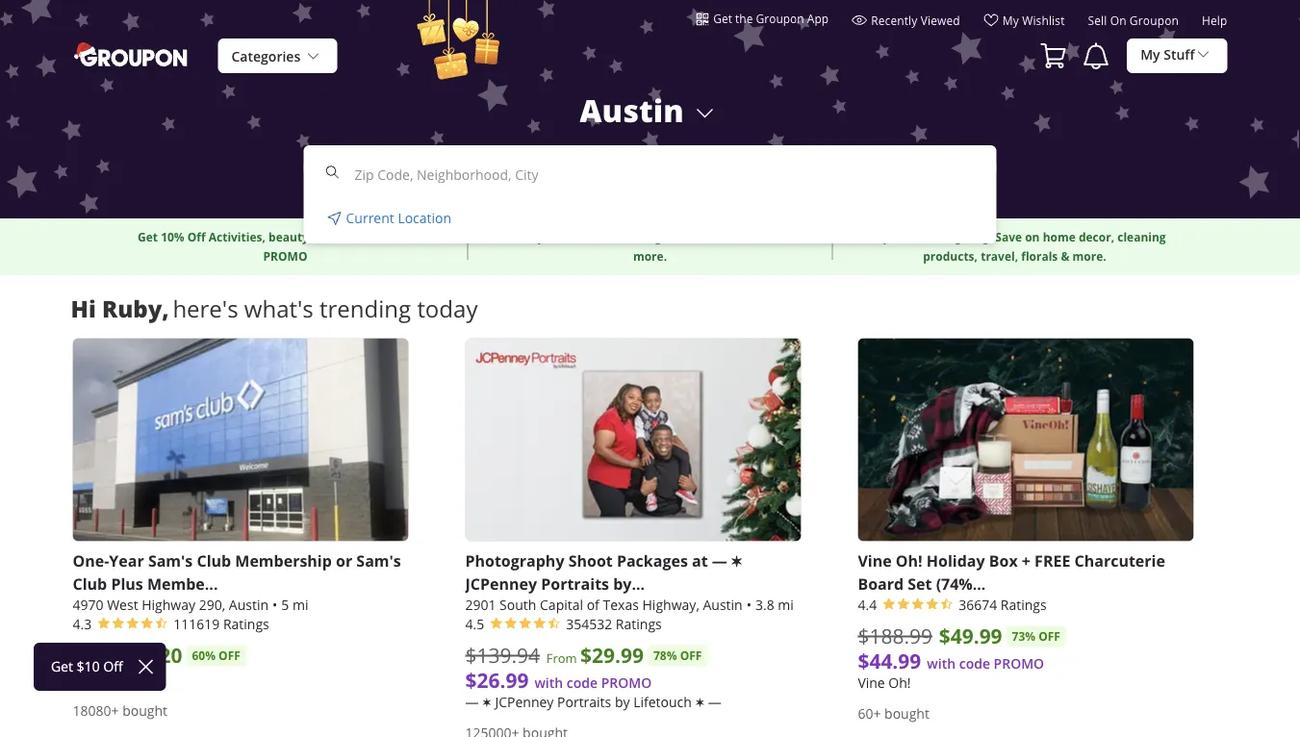Task type: locate. For each thing, give the bounding box(es) containing it.
• left 3.8
[[747, 596, 752, 614]]

year
[[109, 550, 144, 571]]

bought
[[122, 702, 168, 720], [885, 705, 930, 722]]

1 horizontal spatial my
[[1141, 46, 1161, 64]]

save inside the prep for thanksgiving! save on home decor, cleaning products, travel, florals & more.
[[996, 229, 1023, 246]]

west
[[107, 596, 138, 614]]

ratings
[[1001, 596, 1047, 614], [223, 615, 269, 633], [616, 615, 662, 633]]

oh! up the 60+ bought
[[889, 674, 911, 692]]

2 horizontal spatial ratings
[[1001, 596, 1047, 614]]

off right 73%
[[1039, 629, 1061, 645]]

Search Groupon search field
[[304, 147, 997, 188]]

0 horizontal spatial my
[[1003, 13, 1020, 28]]

holidays are here! save on gifts, activities, flowers & more.
[[500, 229, 801, 265]]

club up 18080+ bought
[[113, 671, 141, 689]]

beauty,
[[269, 229, 312, 246]]

portraits
[[541, 573, 610, 594], [558, 693, 612, 711]]

0 vertical spatial with
[[928, 655, 956, 672]]

0 vertical spatial oh!
[[896, 550, 923, 571]]

austin left 3.8
[[703, 596, 743, 614]]

groupon inside button
[[756, 11, 805, 26]]

bought right 60+
[[885, 705, 930, 722]]

0 horizontal spatial •
[[273, 596, 278, 614]]

1 vertical spatial jcpenney
[[495, 693, 554, 711]]

1 vertical spatial club
[[73, 573, 107, 594]]

0 horizontal spatial from
[[114, 650, 145, 667]]

off right 60%
[[219, 648, 241, 664]]

promo up by
[[601, 674, 652, 692]]

categories
[[232, 48, 301, 65]]

are
[[553, 229, 572, 246]]

here!
[[575, 229, 605, 246]]

charcuterie
[[1075, 550, 1166, 571]]

portraits left by
[[558, 693, 612, 711]]

1 horizontal spatial groupon
[[756, 11, 805, 26]]

ratings for $50
[[223, 615, 269, 633]]

ratings down 290,
[[223, 615, 269, 633]]

off inside $188.99 $49.99 73% off $44.99 with code promo vine oh!
[[1039, 629, 1061, 645]]

& right flowers
[[792, 229, 801, 246]]

0 horizontal spatial groupon
[[657, 157, 713, 175]]

get inside button
[[714, 11, 733, 26]]

my
[[1003, 13, 1020, 28], [1141, 46, 1161, 64]]

free
[[1035, 550, 1071, 571]]

my left 'wishlist'
[[1003, 13, 1020, 28]]

+
[[1022, 550, 1031, 571]]

promo down 73%
[[994, 655, 1045, 672]]

1 vertical spatial &
[[1062, 248, 1070, 265]]

•
[[273, 596, 278, 614], [747, 596, 752, 614]]

1 horizontal spatial off
[[680, 648, 702, 664]]

$29.99
[[581, 642, 644, 669]]

& down the home
[[1062, 248, 1070, 265]]

— down $139.94
[[466, 693, 479, 711]]

1 vertical spatial vine
[[858, 674, 886, 692]]

60% off
[[192, 648, 241, 664]]

0 horizontal spatial ratings
[[223, 615, 269, 633]]

10%
[[161, 229, 185, 246]]

highway
[[142, 596, 196, 614]]

2901
[[466, 596, 496, 614]]

60+
[[858, 705, 881, 722]]

0 vertical spatial get
[[714, 11, 733, 26]]

club up membe...
[[197, 550, 231, 571]]

1 horizontal spatial &
[[1062, 248, 1070, 265]]

plus
[[111, 573, 143, 594]]

sam's down '$50'
[[73, 671, 110, 689]]

current location
[[346, 209, 452, 227]]

on inside the prep for thanksgiving! save on home decor, cleaning products, travel, florals & more.
[[1026, 229, 1040, 246]]

0 horizontal spatial more.
[[340, 229, 374, 246]]

Austin search field
[[315, 153, 986, 194]]

1 vertical spatial code
[[567, 674, 598, 692]]

1 horizontal spatial austin
[[580, 90, 684, 131]]

get left 10%
[[138, 229, 158, 246]]

code down $29.99
[[567, 674, 598, 692]]

vine up board
[[858, 550, 892, 571]]

promo down 'beauty,'
[[263, 248, 308, 265]]

0 vertical spatial code
[[960, 655, 991, 672]]

— right lifetouch
[[708, 693, 722, 711]]

from inside the $139.94 from $29.99 78% off $26.99 with code promo — ✶ jcpenney portraits by lifetouch ✶ —
[[547, 650, 577, 667]]

2 vine from the top
[[858, 674, 886, 692]]

sam's
[[148, 550, 193, 571], [357, 550, 401, 571], [73, 671, 110, 689]]

prep
[[864, 229, 891, 246]]

search
[[611, 157, 653, 175]]

0 horizontal spatial promo
[[263, 248, 308, 265]]

1 vertical spatial portraits
[[558, 693, 612, 711]]

0 horizontal spatial on
[[638, 229, 652, 246]]

4.4
[[858, 596, 877, 614]]

& inside 'holidays are here! save on gifts, activities, flowers & more.'
[[792, 229, 801, 246]]

austin up "111619 ratings" in the bottom left of the page
[[229, 596, 269, 614]]

36674
[[959, 596, 998, 614]]

✶ down $139.94
[[482, 693, 492, 711]]

get left the in the top of the page
[[714, 11, 733, 26]]

with inside $188.99 $49.99 73% off $44.99 with code promo vine oh!
[[928, 655, 956, 672]]

0 horizontal spatial mi
[[293, 596, 309, 614]]

2 horizontal spatial ✶
[[732, 550, 742, 571]]

off inside the $139.94 from $29.99 78% off $26.99 with code promo — ✶ jcpenney portraits by lifetouch ✶ —
[[680, 648, 702, 664]]

photography shoot packages at — ✶ jcpenney portraits by... 2901 south capital of texas highway, austin • 3.8 mi
[[466, 550, 794, 614]]

• left 5
[[273, 596, 278, 614]]

2 from from the left
[[547, 650, 577, 667]]

1 horizontal spatial on
[[1026, 229, 1040, 246]]

18080+
[[73, 702, 119, 720]]

austin inside one-year sam's club membership or sam's club plus membe... 4970 west highway 290, austin • 5 mi
[[229, 596, 269, 614]]

code
[[402, 229, 433, 246]]

1 horizontal spatial promo
[[601, 674, 652, 692]]

1 horizontal spatial •
[[747, 596, 752, 614]]

1 horizontal spatial club
[[113, 671, 141, 689]]

4.5
[[466, 615, 485, 633]]

0 vertical spatial &
[[792, 229, 801, 246]]

oh! up the set
[[896, 550, 923, 571]]

$139.94 from $29.99 78% off $26.99 with code promo — ✶ jcpenney portraits by lifetouch ✶ —
[[466, 642, 722, 711]]

what's
[[244, 293, 314, 324]]

my inside my stuff button
[[1141, 46, 1161, 64]]

2 save from the left
[[996, 229, 1023, 246]]

1 vertical spatial my
[[1141, 46, 1161, 64]]

my wishlist link
[[984, 13, 1065, 36]]

austin button
[[580, 90, 721, 132]]

with down $49.99
[[928, 655, 956, 672]]

• inside photography shoot packages at — ✶ jcpenney portraits by... 2901 south capital of texas highway, austin • 3.8 mi
[[747, 596, 752, 614]]

oh!
[[896, 550, 923, 571], [889, 674, 911, 692]]

0 horizontal spatial sam's
[[73, 671, 110, 689]]

2 horizontal spatial groupon
[[1130, 13, 1180, 28]]

1 horizontal spatial from
[[547, 650, 577, 667]]

get for get 10% off activities, beauty, and more. use code promo
[[138, 229, 158, 246]]

✶ right lifetouch
[[696, 693, 705, 711]]

code
[[960, 655, 991, 672], [567, 674, 598, 692]]

—
[[712, 550, 728, 571], [466, 693, 479, 711], [708, 693, 722, 711]]

code inside $188.99 $49.99 73% off $44.99 with code promo vine oh!
[[960, 655, 991, 672]]

austin inside button
[[580, 90, 684, 131]]

bought for 60+ bought
[[885, 705, 930, 722]]

&
[[792, 229, 801, 246], [1062, 248, 1070, 265]]

bought down sam's club
[[122, 702, 168, 720]]

0 horizontal spatial &
[[792, 229, 801, 246]]

and
[[315, 229, 337, 246]]

1 horizontal spatial with
[[928, 655, 956, 672]]

groupon
[[756, 11, 805, 26], [1130, 13, 1180, 28], [657, 157, 713, 175]]

of
[[587, 596, 600, 614]]

0 horizontal spatial with
[[535, 674, 563, 692]]

0 vertical spatial jcpenney
[[466, 573, 537, 594]]

mi right 3.8
[[778, 596, 794, 614]]

more. inside the prep for thanksgiving! save on home decor, cleaning products, travel, florals & more.
[[1073, 248, 1107, 265]]

$44.99
[[858, 647, 922, 675]]

2 mi from the left
[[778, 596, 794, 614]]

✶ right at
[[732, 550, 742, 571]]

2 horizontal spatial more.
[[1073, 248, 1107, 265]]

0 horizontal spatial code
[[567, 674, 598, 692]]

2 horizontal spatial promo
[[994, 655, 1045, 672]]

1 horizontal spatial more.
[[633, 248, 667, 265]]

off right 78%
[[680, 648, 702, 664]]

get inside the get 10% off activities, beauty, and more. use code promo
[[138, 229, 158, 246]]

my stuff button
[[1128, 38, 1228, 73]]

ruby,
[[102, 293, 169, 324]]

on for holidays are here! save on gifts, activities, flowers & more.
[[638, 229, 652, 246]]

on
[[1111, 13, 1127, 28], [638, 229, 652, 246], [1026, 229, 1040, 246]]

1 vertical spatial get
[[138, 229, 158, 246]]

1 horizontal spatial code
[[960, 655, 991, 672]]

photography
[[466, 550, 565, 571]]

0 vertical spatial promo
[[263, 248, 308, 265]]

packages
[[617, 550, 688, 571]]

austin up search
[[580, 90, 684, 131]]

1 vertical spatial promo
[[994, 655, 1045, 672]]

0 horizontal spatial off
[[219, 648, 241, 664]]

mi right 5
[[293, 596, 309, 614]]

2 • from the left
[[747, 596, 752, 614]]

on left gifts,
[[638, 229, 652, 246]]

$188.99 $49.99 73% off $44.99 with code promo vine oh!
[[858, 622, 1061, 692]]

1 horizontal spatial get
[[714, 11, 733, 26]]

on right sell on the right of page
[[1111, 13, 1127, 28]]

1 vertical spatial with
[[535, 674, 563, 692]]

73%
[[1013, 629, 1036, 645]]

2 horizontal spatial off
[[1039, 629, 1061, 645]]

austin
[[580, 90, 684, 131], [229, 596, 269, 614], [703, 596, 743, 614]]

1 vertical spatial oh!
[[889, 674, 911, 692]]

vine inside $188.99 $49.99 73% off $44.99 with code promo vine oh!
[[858, 674, 886, 692]]

jcpenney down photography
[[466, 573, 537, 594]]

0 horizontal spatial austin
[[229, 596, 269, 614]]

more. inside 'holidays are here! save on gifts, activities, flowers & more.'
[[633, 248, 667, 265]]

activities,
[[209, 229, 266, 246]]

from inside from $20
[[114, 650, 145, 667]]

bought for 18080+ bought
[[122, 702, 168, 720]]

Search Groupon search field
[[304, 90, 1009, 244]]

0 horizontal spatial get
[[138, 229, 158, 246]]

on inside 'holidays are here! save on gifts, activities, flowers & more.'
[[638, 229, 652, 246]]

save up travel,
[[996, 229, 1023, 246]]

groupon inside search field
[[657, 157, 713, 175]]

recently
[[872, 13, 918, 28]]

holiday
[[927, 550, 986, 571]]

1 • from the left
[[273, 596, 278, 614]]

groupon right the in the top of the page
[[756, 11, 805, 26]]

354532
[[566, 615, 613, 633]]

1 mi from the left
[[293, 596, 309, 614]]

on up florals
[[1026, 229, 1040, 246]]

one-year sam's club membership or sam's club plus membe... 4970 west highway 290, austin • 5 mi
[[73, 550, 401, 614]]

my for my wishlist
[[1003, 13, 1020, 28]]

portraits up capital
[[541, 573, 610, 594]]

2 horizontal spatial austin
[[703, 596, 743, 614]]

board
[[858, 573, 904, 594]]

highway,
[[643, 596, 700, 614]]

1 horizontal spatial ratings
[[616, 615, 662, 633]]

2 vertical spatial promo
[[601, 674, 652, 692]]

from down 354532
[[547, 650, 577, 667]]

sam's right 'or'
[[357, 550, 401, 571]]

sam's up membe...
[[148, 550, 193, 571]]

promo
[[263, 248, 308, 265], [994, 655, 1045, 672], [601, 674, 652, 692]]

✶ inside photography shoot packages at — ✶ jcpenney portraits by... 2901 south capital of texas highway, austin • 3.8 mi
[[732, 550, 742, 571]]

2 horizontal spatial on
[[1111, 13, 1127, 28]]

club up 4970
[[73, 573, 107, 594]]

1 horizontal spatial bought
[[885, 705, 930, 722]]

0 vertical spatial vine
[[858, 550, 892, 571]]

1 from from the left
[[114, 650, 145, 667]]

wishlist
[[1023, 13, 1065, 28]]

get
[[714, 11, 733, 26], [138, 229, 158, 246]]

more. down the current
[[340, 229, 374, 246]]

viewed
[[921, 13, 961, 28]]

code down $49.99
[[960, 655, 991, 672]]

1 horizontal spatial save
[[996, 229, 1023, 246]]

groupon up the my stuff
[[1130, 13, 1180, 28]]

0 horizontal spatial save
[[608, 229, 635, 246]]

1 horizontal spatial mi
[[778, 596, 794, 614]]

0 horizontal spatial club
[[73, 573, 107, 594]]

on for prep for thanksgiving! save on home decor, cleaning products, travel, florals & more.
[[1026, 229, 1040, 246]]

jcpenney down $139.94
[[495, 693, 554, 711]]

111619 ratings
[[174, 615, 269, 633]]

sell
[[1089, 13, 1108, 28]]

groupon right search
[[657, 157, 713, 175]]

0 vertical spatial portraits
[[541, 573, 610, 594]]

$20
[[148, 642, 182, 669]]

save right here!
[[608, 229, 635, 246]]

4970
[[73, 596, 104, 614]]

1 vine from the top
[[858, 550, 892, 571]]

with right $26.99
[[535, 674, 563, 692]]

vine
[[858, 550, 892, 571], [858, 674, 886, 692]]

set
[[908, 573, 933, 594]]

3.8
[[756, 596, 775, 614]]

my left stuff on the top
[[1141, 46, 1161, 64]]

ratings down texas
[[616, 615, 662, 633]]

0 horizontal spatial bought
[[122, 702, 168, 720]]

2 horizontal spatial club
[[197, 550, 231, 571]]

more. down decor,
[[1073, 248, 1107, 265]]

1 save from the left
[[608, 229, 635, 246]]

0 vertical spatial my
[[1003, 13, 1020, 28]]

— right at
[[712, 550, 728, 571]]

stuff
[[1164, 46, 1195, 64]]

vine up 60+
[[858, 674, 886, 692]]

more. down gifts,
[[633, 248, 667, 265]]

save inside 'holidays are here! save on gifts, activities, flowers & more.'
[[608, 229, 635, 246]]

from $20
[[114, 642, 182, 669]]

ratings up 73%
[[1001, 596, 1047, 614]]

here's
[[173, 293, 238, 324]]

south
[[500, 596, 537, 614]]

from up sam's club
[[114, 650, 145, 667]]

groupon for on
[[1130, 13, 1180, 28]]



Task type: vqa. For each thing, say whether or not it's contained in the screenshot.
"Near"
no



Task type: describe. For each thing, give the bounding box(es) containing it.
recently viewed link
[[852, 13, 961, 36]]

gifts,
[[655, 229, 684, 246]]

78%
[[654, 648, 677, 664]]

promo inside the $139.94 from $29.99 78% off $26.99 with code promo — ✶ jcpenney portraits by lifetouch ✶ —
[[601, 674, 652, 692]]

groupon image
[[73, 41, 191, 68]]

get the groupon app
[[714, 11, 829, 26]]

products,
[[924, 248, 978, 265]]

18080+ bought
[[73, 702, 168, 720]]

capital
[[540, 596, 584, 614]]

oh! inside $188.99 $49.99 73% off $44.99 with code promo vine oh!
[[889, 674, 911, 692]]

(74%...
[[937, 573, 986, 594]]

$49.99
[[939, 622, 1003, 650]]

flowers
[[746, 229, 789, 246]]

oh! inside vine oh! holiday box + free charcuterie board set (74%...
[[896, 550, 923, 571]]

portraits inside the $139.94 from $29.99 78% off $26.99 with code promo — ✶ jcpenney portraits by lifetouch ✶ —
[[558, 693, 612, 711]]

florals
[[1022, 248, 1059, 265]]

prep for thanksgiving! save on home decor, cleaning products, travel, florals & more. link
[[856, 228, 1174, 266]]

jcpenney inside the $139.94 from $29.99 78% off $26.99 with code promo — ✶ jcpenney portraits by lifetouch ✶ —
[[495, 693, 554, 711]]

by
[[615, 693, 630, 711]]

my stuff
[[1141, 46, 1195, 64]]

activities,
[[687, 229, 743, 246]]

or
[[336, 550, 353, 571]]

5
[[281, 596, 289, 614]]

austin inside photography shoot packages at — ✶ jcpenney portraits by... 2901 south capital of texas highway, austin • 3.8 mi
[[703, 596, 743, 614]]

shoot
[[569, 550, 613, 571]]

$50
[[73, 642, 107, 669]]

sam's club
[[73, 671, 141, 689]]

ratings for $139.94
[[616, 615, 662, 633]]

354532 ratings
[[566, 615, 662, 633]]

mi inside one-year sam's club membership or sam's club plus membe... 4970 west highway 290, austin • 5 mi
[[293, 596, 309, 614]]

& inside the prep for thanksgiving! save on home decor, cleaning products, travel, florals & more.
[[1062, 248, 1070, 265]]

membe...
[[147, 573, 218, 594]]

1 horizontal spatial ✶
[[696, 693, 705, 711]]

trending
[[320, 293, 411, 324]]

1 horizontal spatial sam's
[[148, 550, 193, 571]]

prep for thanksgiving! save on home decor, cleaning products, travel, florals & more.
[[864, 229, 1167, 265]]

groupon for the
[[756, 11, 805, 26]]

• inside one-year sam's club membership or sam's club plus membe... 4970 west highway 290, austin • 5 mi
[[273, 596, 278, 614]]

— inside photography shoot packages at — ✶ jcpenney portraits by... 2901 south capital of texas highway, austin • 3.8 mi
[[712, 550, 728, 571]]

4.3
[[73, 615, 92, 633]]

for
[[894, 229, 911, 246]]

more. inside the get 10% off activities, beauty, and more. use code promo
[[340, 229, 374, 246]]

home
[[1043, 229, 1076, 246]]

60+ bought
[[858, 705, 930, 722]]

code inside the $139.94 from $29.99 78% off $26.99 with code promo — ✶ jcpenney portraits by lifetouch ✶ —
[[567, 674, 598, 692]]

111619
[[174, 615, 220, 633]]

save for more.
[[608, 229, 635, 246]]

sell on groupon link
[[1089, 13, 1180, 36]]

0 vertical spatial club
[[197, 550, 231, 571]]

36674 ratings
[[959, 596, 1047, 614]]

on inside sell on groupon link
[[1111, 13, 1127, 28]]

save for travel,
[[996, 229, 1023, 246]]

get 10% off activities, beauty, and more. use code promo
[[138, 229, 433, 265]]

at
[[692, 550, 708, 571]]

use
[[377, 229, 399, 246]]

promo inside the get 10% off activities, beauty, and more. use code promo
[[263, 248, 308, 265]]

290,
[[199, 596, 225, 614]]

2 vertical spatial club
[[113, 671, 141, 689]]

$26.99
[[466, 666, 529, 694]]

my wishlist
[[1003, 13, 1065, 28]]

0 horizontal spatial ✶
[[482, 693, 492, 711]]

thanksgiving!
[[914, 229, 993, 246]]

help link
[[1203, 13, 1228, 36]]

hi
[[71, 293, 96, 324]]

the
[[736, 11, 753, 26]]

my for my stuff
[[1141, 46, 1161, 64]]

help
[[1203, 13, 1228, 28]]

2 horizontal spatial sam's
[[357, 550, 401, 571]]

by...
[[614, 573, 645, 594]]

portraits inside photography shoot packages at — ✶ jcpenney portraits by... 2901 south capital of texas highway, austin • 3.8 mi
[[541, 573, 610, 594]]

sell on groupon
[[1089, 13, 1180, 28]]

membership
[[235, 550, 332, 571]]

get the groupon app button
[[696, 10, 829, 27]]

cleaning
[[1118, 229, 1167, 246]]

texas
[[603, 596, 639, 614]]

with inside the $139.94 from $29.99 78% off $26.99 with code promo — ✶ jcpenney portraits by lifetouch ✶ —
[[535, 674, 563, 692]]

get for get the groupon app
[[714, 11, 733, 26]]

hi ruby, here's what's trending today
[[71, 293, 478, 324]]

notifications inbox image
[[1081, 40, 1112, 71]]

vine oh! holiday box + free charcuterie board set (74%...
[[858, 550, 1166, 594]]

travel,
[[981, 248, 1019, 265]]

promo inside $188.99 $49.99 73% off $44.99 with code promo vine oh!
[[994, 655, 1045, 672]]

one-
[[73, 550, 109, 571]]

app
[[808, 11, 829, 26]]

decor,
[[1079, 229, 1115, 246]]

jcpenney inside photography shoot packages at — ✶ jcpenney portraits by... 2901 south capital of texas highway, austin • 3.8 mi
[[466, 573, 537, 594]]

holidays are here! save on gifts, activities, flowers & more. link
[[492, 228, 809, 266]]

today
[[417, 293, 478, 324]]

current
[[346, 209, 395, 227]]

mi inside photography shoot packages at — ✶ jcpenney portraits by... 2901 south capital of texas highway, austin • 3.8 mi
[[778, 596, 794, 614]]

vine inside vine oh! holiday box + free charcuterie board set (74%...
[[858, 550, 892, 571]]

box
[[990, 550, 1018, 571]]

search groupon
[[611, 157, 713, 175]]



